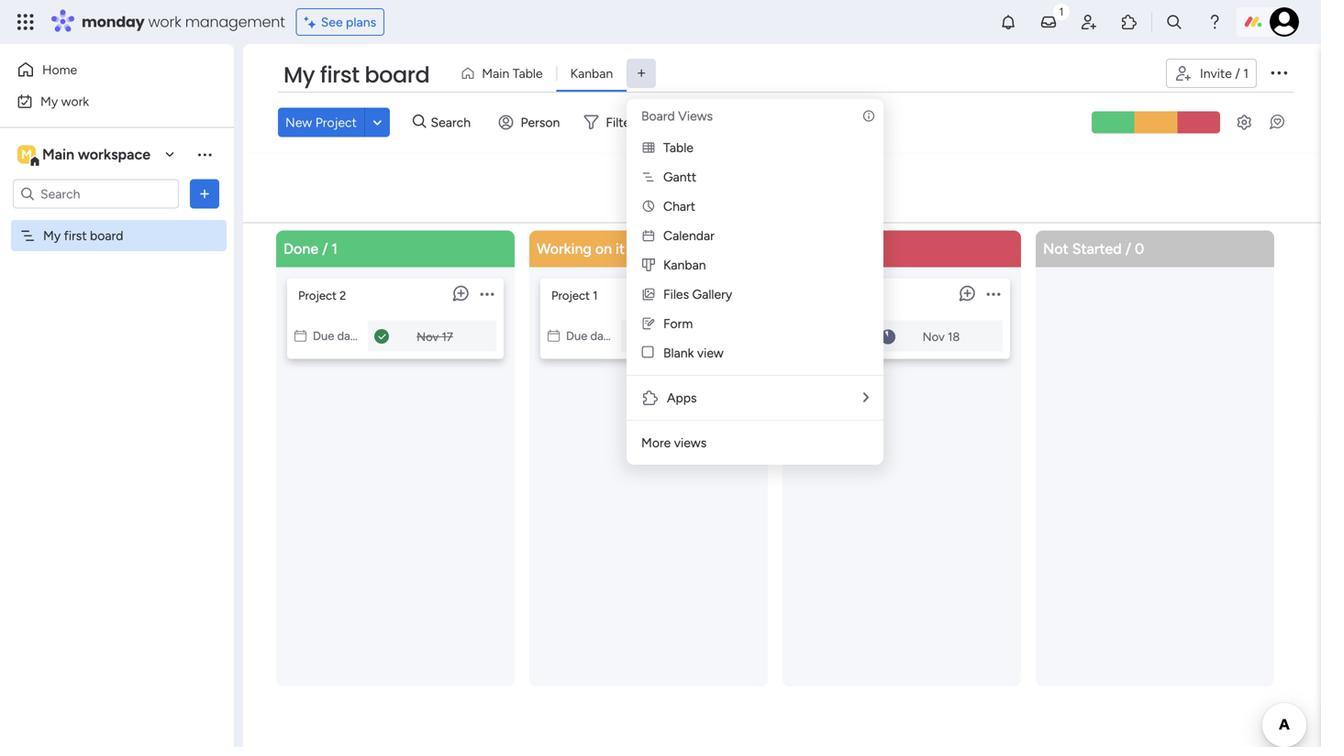 Task type: vqa. For each thing, say whether or not it's contained in the screenshot.
Invite / 1
yes



Task type: locate. For each thing, give the bounding box(es) containing it.
0 horizontal spatial due
[[313, 329, 334, 344]]

17
[[442, 330, 453, 345]]

0 vertical spatial my
[[284, 60, 315, 90]]

1 vertical spatial apps image
[[642, 389, 660, 407]]

1 horizontal spatial nov
[[670, 330, 692, 345]]

/ right done
[[322, 240, 328, 258]]

project 2
[[298, 289, 346, 303]]

0 vertical spatial kanban
[[571, 66, 613, 81]]

main up person popup button
[[482, 66, 510, 81]]

kanban
[[571, 66, 613, 81], [664, 257, 706, 273]]

1
[[1244, 66, 1249, 81], [332, 240, 338, 258], [638, 240, 644, 258], [593, 289, 598, 303]]

working on it / 1
[[537, 240, 644, 258]]

v2 calendar view small outline image for working on it
[[548, 329, 560, 344]]

done / 1
[[284, 240, 338, 258]]

not started / 0
[[1043, 240, 1145, 258]]

apps
[[667, 391, 697, 406]]

0 vertical spatial options image
[[1268, 61, 1290, 83]]

2 vertical spatial my
[[43, 228, 61, 244]]

first inside my first board field
[[320, 60, 359, 90]]

1 vertical spatial my
[[40, 94, 58, 109]]

project right new
[[315, 114, 357, 130]]

1 horizontal spatial v2 calendar view small outline image
[[548, 329, 560, 344]]

v2 search image
[[413, 112, 426, 133]]

0 vertical spatial table
[[513, 66, 543, 81]]

0 horizontal spatial table
[[513, 66, 543, 81]]

1 vertical spatial kanban
[[664, 257, 706, 273]]

work right monday
[[148, 11, 181, 32]]

inbox image
[[1040, 13, 1058, 31]]

see
[[321, 14, 343, 30]]

1 down working on it / 1
[[593, 289, 598, 303]]

1 right it
[[638, 240, 644, 258]]

person
[[521, 114, 560, 130]]

due date for on
[[566, 329, 615, 344]]

2 horizontal spatial nov
[[923, 330, 945, 345]]

kanban left add view icon
[[571, 66, 613, 81]]

board
[[365, 60, 430, 90], [90, 228, 123, 244]]

0 horizontal spatial apps image
[[642, 389, 660, 407]]

nov for working on it / 1
[[670, 330, 692, 345]]

nov for done / 1
[[417, 330, 439, 345]]

due date down the project 1
[[566, 329, 615, 344]]

filter button
[[577, 108, 663, 137]]

due
[[313, 329, 334, 344], [566, 329, 588, 344]]

options image down john smith icon
[[1268, 61, 1290, 83]]

nov left 18
[[923, 330, 945, 345]]

1 horizontal spatial main
[[482, 66, 510, 81]]

0 horizontal spatial due date
[[313, 329, 361, 344]]

due for done
[[313, 329, 334, 344]]

1 date from the left
[[337, 329, 361, 344]]

options image down workspace options image
[[195, 185, 214, 203]]

first
[[320, 60, 359, 90], [64, 228, 87, 244]]

2
[[340, 289, 346, 303]]

1 horizontal spatial due
[[566, 329, 588, 344]]

1 due from the left
[[313, 329, 334, 344]]

filter
[[606, 114, 635, 130]]

1 vertical spatial board
[[90, 228, 123, 244]]

16
[[695, 330, 707, 345]]

0 horizontal spatial main
[[42, 146, 74, 163]]

my down search in workspace field
[[43, 228, 61, 244]]

1 vertical spatial my first board
[[43, 228, 123, 244]]

kanban down calendar
[[664, 257, 706, 273]]

nov 16
[[670, 330, 707, 345]]

board down search in workspace field
[[90, 228, 123, 244]]

v2 calendar view small outline image down "project 2"
[[295, 329, 307, 344]]

new project
[[285, 114, 357, 130]]

1 nov from the left
[[417, 330, 439, 345]]

options image
[[1268, 61, 1290, 83], [195, 185, 214, 203]]

0 horizontal spatial work
[[61, 94, 89, 109]]

due down the project 1
[[566, 329, 588, 344]]

1 vertical spatial work
[[61, 94, 89, 109]]

table inside button
[[513, 66, 543, 81]]

project 1
[[552, 289, 598, 303]]

apps image
[[1121, 13, 1139, 31], [642, 389, 660, 407]]

first up new project
[[320, 60, 359, 90]]

2 date from the left
[[591, 329, 615, 344]]

due date
[[313, 329, 361, 344], [566, 329, 615, 344]]

project for working on it / 1
[[552, 289, 590, 303]]

Search field
[[426, 109, 481, 135]]

0 horizontal spatial date
[[337, 329, 361, 344]]

row group
[[273, 231, 1286, 748]]

v2 calendar view small outline image down the project 1
[[548, 329, 560, 344]]

1 vertical spatial first
[[64, 228, 87, 244]]

new project button
[[278, 108, 364, 137]]

nov left 17
[[417, 330, 439, 345]]

1 v2 calendar view small outline image from the left
[[295, 329, 307, 344]]

1 horizontal spatial work
[[148, 11, 181, 32]]

my down 'home'
[[40, 94, 58, 109]]

person button
[[492, 108, 571, 137]]

apps image left apps
[[642, 389, 660, 407]]

my up new
[[284, 60, 315, 90]]

0 vertical spatial apps image
[[1121, 13, 1139, 31]]

my work button
[[11, 87, 197, 116]]

project left 2 on the top of page
[[298, 289, 337, 303]]

nov
[[417, 330, 439, 345], [670, 330, 692, 345], [923, 330, 945, 345]]

/ right invite
[[1236, 66, 1241, 81]]

sort
[[698, 114, 723, 130]]

1 due date from the left
[[313, 329, 361, 344]]

0 horizontal spatial kanban
[[571, 66, 613, 81]]

main
[[482, 66, 510, 81], [42, 146, 74, 163]]

main for main workspace
[[42, 146, 74, 163]]

add view image
[[638, 67, 645, 80]]

1 horizontal spatial table
[[664, 140, 694, 156]]

my first board list box
[[0, 217, 234, 499]]

table up gantt
[[664, 140, 694, 156]]

1 horizontal spatial board
[[365, 60, 430, 90]]

/ right it
[[629, 240, 635, 258]]

date left v2 done deadline icon
[[337, 329, 361, 344]]

work
[[148, 11, 181, 32], [61, 94, 89, 109]]

board up angle down icon
[[365, 60, 430, 90]]

1 right invite
[[1244, 66, 1249, 81]]

started
[[1073, 240, 1122, 258]]

due down "project 2"
[[313, 329, 334, 344]]

table
[[513, 66, 543, 81], [664, 140, 694, 156]]

0 vertical spatial work
[[148, 11, 181, 32]]

my inside "my first board" list box
[[43, 228, 61, 244]]

blank
[[664, 346, 694, 361]]

kanban inside button
[[571, 66, 613, 81]]

1 horizontal spatial my first board
[[284, 60, 430, 90]]

views
[[678, 108, 713, 124]]

form
[[664, 316, 693, 332]]

my
[[284, 60, 315, 90], [40, 94, 58, 109], [43, 228, 61, 244]]

0 horizontal spatial v2 calendar view small outline image
[[295, 329, 307, 344]]

18
[[948, 330, 960, 345]]

0 vertical spatial main
[[482, 66, 510, 81]]

list arrow image
[[864, 391, 869, 405]]

0 horizontal spatial my first board
[[43, 228, 123, 244]]

0 vertical spatial board
[[365, 60, 430, 90]]

date
[[337, 329, 361, 344], [591, 329, 615, 344]]

0 horizontal spatial nov
[[417, 330, 439, 345]]

due date down 2 on the top of page
[[313, 329, 361, 344]]

project down working at left
[[552, 289, 590, 303]]

my first board inside my first board field
[[284, 60, 430, 90]]

0 vertical spatial my first board
[[284, 60, 430, 90]]

my first board down search in workspace field
[[43, 228, 123, 244]]

first down search in workspace field
[[64, 228, 87, 244]]

v2 overdue deadline image
[[628, 329, 642, 346]]

main inside workspace selection element
[[42, 146, 74, 163]]

due for working
[[566, 329, 588, 344]]

2 v2 calendar view small outline image from the left
[[548, 329, 560, 344]]

v2 calendar view small outline image
[[295, 329, 307, 344], [548, 329, 560, 344]]

/
[[1236, 66, 1241, 81], [322, 240, 328, 258], [629, 240, 635, 258], [1126, 240, 1132, 258]]

main inside button
[[482, 66, 510, 81]]

on
[[595, 240, 612, 258]]

chart
[[664, 199, 696, 214]]

date for 1
[[337, 329, 361, 344]]

2 due date from the left
[[566, 329, 615, 344]]

not
[[1043, 240, 1069, 258]]

sort button
[[669, 108, 734, 137]]

project
[[315, 114, 357, 130], [298, 289, 337, 303], [552, 289, 590, 303]]

1 horizontal spatial date
[[591, 329, 615, 344]]

row group containing done
[[273, 231, 1286, 748]]

1 horizontal spatial apps image
[[1121, 13, 1139, 31]]

0 vertical spatial first
[[320, 60, 359, 90]]

option
[[0, 219, 234, 223]]

1 horizontal spatial kanban
[[664, 257, 706, 273]]

1 vertical spatial main
[[42, 146, 74, 163]]

gantt
[[664, 169, 697, 185]]

table up person popup button
[[513, 66, 543, 81]]

apps image right invite members image
[[1121, 13, 1139, 31]]

1 horizontal spatial due date
[[566, 329, 615, 344]]

my first board up angle down icon
[[284, 60, 430, 90]]

my inside my work button
[[40, 94, 58, 109]]

files gallery
[[664, 287, 733, 302]]

blank view
[[664, 346, 724, 361]]

1 inside button
[[1244, 66, 1249, 81]]

work down 'home'
[[61, 94, 89, 109]]

main right workspace image
[[42, 146, 74, 163]]

1 horizontal spatial first
[[320, 60, 359, 90]]

work inside my work button
[[61, 94, 89, 109]]

2 due from the left
[[566, 329, 588, 344]]

0 horizontal spatial first
[[64, 228, 87, 244]]

date left v2 overdue deadline icon
[[591, 329, 615, 344]]

0 horizontal spatial options image
[[195, 185, 214, 203]]

management
[[185, 11, 285, 32]]

work for my
[[61, 94, 89, 109]]

my first board
[[284, 60, 430, 90], [43, 228, 123, 244]]

home
[[42, 62, 77, 78]]

date for it
[[591, 329, 615, 344]]

Search in workspace field
[[39, 184, 153, 205]]

nov up blank
[[670, 330, 692, 345]]

my inside my first board field
[[284, 60, 315, 90]]

0 horizontal spatial board
[[90, 228, 123, 244]]

2 nov from the left
[[670, 330, 692, 345]]



Task type: describe. For each thing, give the bounding box(es) containing it.
due date for /
[[313, 329, 361, 344]]

help image
[[1206, 13, 1224, 31]]

invite members image
[[1080, 13, 1099, 31]]

more
[[642, 435, 671, 451]]

first inside "my first board" list box
[[64, 228, 87, 244]]

board inside my first board field
[[365, 60, 430, 90]]

calendar
[[664, 228, 715, 244]]

select product image
[[17, 13, 35, 31]]

v2 done deadline image
[[374, 329, 389, 346]]

1 horizontal spatial options image
[[1268, 61, 1290, 83]]

kanban button
[[557, 59, 627, 88]]

workspace selection element
[[17, 144, 153, 167]]

working
[[537, 240, 592, 258]]

search everything image
[[1166, 13, 1184, 31]]

home button
[[11, 55, 197, 84]]

board views
[[642, 108, 713, 124]]

workspace image
[[17, 145, 36, 165]]

more views
[[642, 435, 707, 451]]

new
[[285, 114, 312, 130]]

0
[[1135, 240, 1145, 258]]

1 vertical spatial table
[[664, 140, 694, 156]]

see plans
[[321, 14, 376, 30]]

notifications image
[[999, 13, 1018, 31]]

workspace
[[78, 146, 151, 163]]

done
[[284, 240, 319, 258]]

angle down image
[[373, 115, 382, 129]]

john smith image
[[1270, 7, 1300, 37]]

main workspace
[[42, 146, 151, 163]]

workspace options image
[[195, 145, 214, 164]]

files
[[664, 287, 689, 302]]

my work
[[40, 94, 89, 109]]

1 right done
[[332, 240, 338, 258]]

monday
[[82, 11, 145, 32]]

project inside button
[[315, 114, 357, 130]]

invite / 1 button
[[1166, 59, 1257, 88]]

arrow down image
[[641, 111, 663, 133]]

m
[[21, 147, 32, 162]]

invite / 1
[[1200, 66, 1249, 81]]

My first board field
[[279, 60, 434, 91]]

v2 calendar view small outline image for done
[[295, 329, 307, 344]]

monday work management
[[82, 11, 285, 32]]

see plans button
[[296, 8, 385, 36]]

/ inside button
[[1236, 66, 1241, 81]]

invite
[[1200, 66, 1232, 81]]

views
[[674, 435, 707, 451]]

1 vertical spatial options image
[[195, 185, 214, 203]]

nov 17
[[417, 330, 453, 345]]

1 image
[[1054, 1, 1070, 22]]

main table
[[482, 66, 543, 81]]

nov 18
[[923, 330, 960, 345]]

3 nov from the left
[[923, 330, 945, 345]]

plans
[[346, 14, 376, 30]]

main table button
[[454, 59, 557, 88]]

project for done / 1
[[298, 289, 337, 303]]

my first board inside "my first board" list box
[[43, 228, 123, 244]]

board inside "my first board" list box
[[90, 228, 123, 244]]

main for main table
[[482, 66, 510, 81]]

it
[[616, 240, 625, 258]]

gallery
[[692, 287, 733, 302]]

view
[[697, 346, 724, 361]]

board
[[642, 108, 675, 124]]

work for monday
[[148, 11, 181, 32]]

/ left '0'
[[1126, 240, 1132, 258]]



